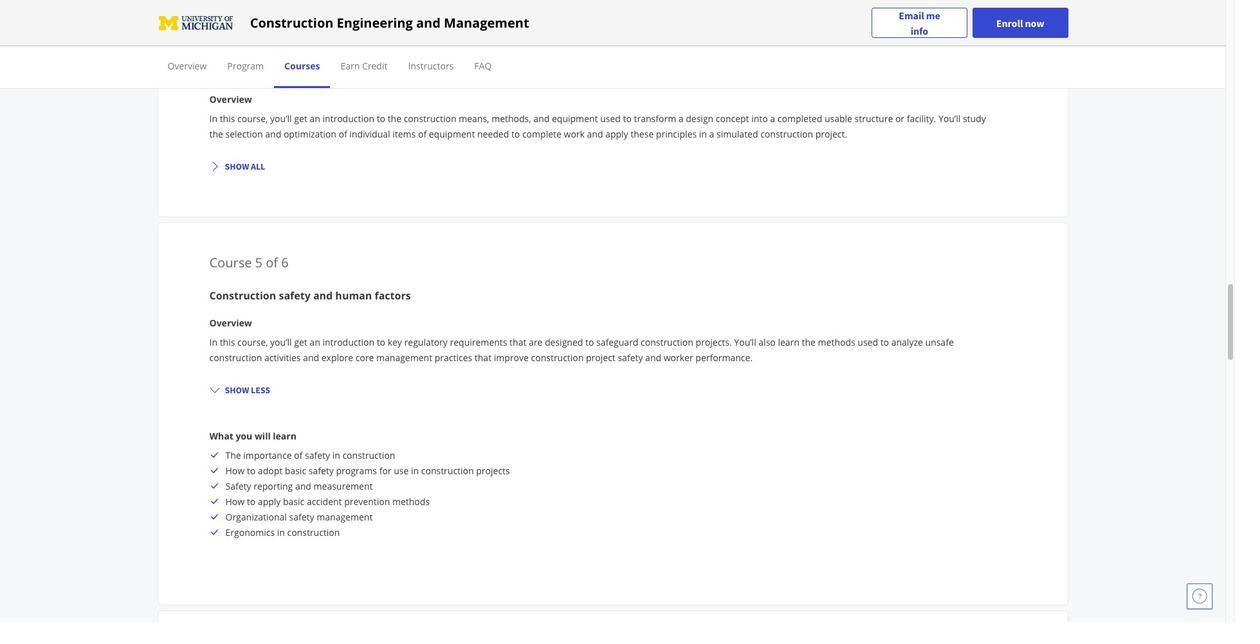 Task type: locate. For each thing, give the bounding box(es) containing it.
course, inside in this course, you'll get an introduction to key regulatory requirements that are designed to safeguard construction projects. you'll also learn the methods used to analyze unsafe construction activities and explore core management practices that improve construction project safety and worker performance.
[[237, 337, 268, 349]]

1 vertical spatial course
[[209, 254, 252, 272]]

1 vertical spatial how
[[225, 496, 245, 508]]

0 vertical spatial course
[[209, 30, 252, 48]]

1 horizontal spatial equipment
[[429, 128, 475, 140]]

0 vertical spatial you'll
[[938, 113, 961, 125]]

0 vertical spatial construction
[[250, 14, 333, 31]]

management down key on the bottom left of the page
[[376, 352, 432, 364]]

introduction up individual
[[323, 113, 374, 125]]

show left all
[[225, 161, 249, 173]]

1 vertical spatial the
[[209, 128, 223, 140]]

0 vertical spatial how
[[225, 465, 245, 477]]

1 vertical spatial show
[[225, 385, 249, 396]]

construction
[[404, 113, 456, 125], [760, 128, 813, 140], [641, 337, 693, 349], [209, 352, 262, 364], [531, 352, 584, 364], [343, 450, 395, 462], [421, 465, 474, 477], [287, 527, 340, 539]]

the importance of safety in construction
[[225, 450, 395, 462]]

0 horizontal spatial management
[[317, 512, 373, 524]]

show inside dropdown button
[[225, 385, 249, 396]]

0 vertical spatial apply
[[605, 128, 628, 140]]

of right 5
[[266, 254, 278, 272]]

2 get from the top
[[294, 337, 307, 349]]

2 vertical spatial equipment
[[429, 128, 475, 140]]

show
[[225, 161, 249, 173], [225, 385, 249, 396]]

1 vertical spatial this
[[220, 337, 235, 349]]

of
[[266, 30, 278, 48], [339, 128, 347, 140], [418, 128, 427, 140], [266, 254, 278, 272], [294, 450, 303, 462]]

1 course from the top
[[209, 30, 252, 48]]

you'll inside in this course, you'll get an introduction to key regulatory requirements that are designed to safeguard construction projects. you'll also learn the methods used to analyze unsafe construction activities and explore core management practices that improve construction project safety and worker performance.
[[270, 337, 292, 349]]

1 vertical spatial used
[[858, 337, 878, 349]]

construction down 'completed'
[[760, 128, 813, 140]]

show left less on the left of page
[[225, 385, 249, 396]]

0 vertical spatial used
[[600, 113, 621, 125]]

introduction inside in this course, you'll get an introduction to key regulatory requirements that are designed to safeguard construction projects. you'll also learn the methods used to analyze unsafe construction activities and explore core management practices that improve construction project safety and worker performance.
[[323, 337, 374, 349]]

course, inside in this course, you'll get an introduction to the construction means, methods, and equipment used to transform a design concept into a completed usable structure or facility. you'll study the selection and optimization of individual items of equipment needed to complete work and apply these principles in a simulated construction project.
[[237, 113, 268, 125]]

construction up how to adopt basic safety programs for use in construction projects at the bottom of the page
[[343, 450, 395, 462]]

in inside in this course, you'll get an introduction to key regulatory requirements that are designed to safeguard construction projects. you'll also learn the methods used to analyze unsafe construction activities and explore core management practices that improve construction project safety and worker performance.
[[209, 337, 217, 349]]

construction up "courses"
[[250, 14, 333, 31]]

0 vertical spatial course,
[[237, 113, 268, 125]]

in up show all dropdown button
[[209, 113, 217, 125]]

a right into
[[770, 113, 775, 125]]

this up selection
[[220, 113, 235, 125]]

show for show all
[[225, 161, 249, 173]]

used
[[600, 113, 621, 125], [858, 337, 878, 349]]

1 vertical spatial equipment
[[552, 113, 598, 125]]

2 vertical spatial construction
[[209, 289, 276, 303]]

introduction for course 4 of 6
[[323, 113, 374, 125]]

course, up selection
[[237, 113, 268, 125]]

basic
[[285, 465, 306, 477], [283, 496, 304, 508]]

1 in from the top
[[209, 113, 217, 125]]

this up show less dropdown button
[[220, 337, 235, 349]]

1 horizontal spatial you'll
[[938, 113, 961, 125]]

in inside in this course, you'll get an introduction to the construction means, methods, and equipment used to transform a design concept into a completed usable structure or facility. you'll study the selection and optimization of individual items of equipment needed to complete work and apply these principles in a simulated construction project.
[[209, 113, 217, 125]]

0 vertical spatial basic
[[285, 465, 306, 477]]

0 vertical spatial get
[[294, 113, 307, 125]]

selection
[[225, 128, 263, 140]]

management
[[376, 352, 432, 364], [317, 512, 373, 524]]

0 vertical spatial show
[[225, 161, 249, 173]]

1 horizontal spatial management
[[376, 352, 432, 364]]

this for course 5 of 6
[[220, 337, 235, 349]]

1 vertical spatial you'll
[[734, 337, 756, 349]]

overview
[[168, 60, 207, 72], [209, 93, 252, 106], [209, 317, 252, 330]]

facility.
[[907, 113, 936, 125]]

course left 4
[[209, 30, 252, 48]]

course, for 5
[[237, 337, 268, 349]]

in for course 5 of 6
[[209, 337, 217, 349]]

construction safety and human factors
[[209, 289, 411, 303]]

2 course from the top
[[209, 254, 252, 272]]

0 horizontal spatial you'll
[[734, 337, 756, 349]]

an
[[310, 113, 320, 125], [310, 337, 320, 349]]

complete
[[522, 128, 562, 140]]

in
[[699, 128, 707, 140], [332, 450, 340, 462], [411, 465, 419, 477], [277, 527, 285, 539]]

a
[[679, 113, 684, 125], [770, 113, 775, 125], [709, 128, 714, 140]]

0 vertical spatial overview
[[168, 60, 207, 72]]

overview for course 4 of 6
[[209, 93, 252, 106]]

learn right also
[[778, 337, 800, 349]]

instructors
[[408, 60, 454, 72]]

introduction
[[323, 113, 374, 125], [323, 337, 374, 349]]

this
[[220, 113, 235, 125], [220, 337, 235, 349]]

you'll
[[938, 113, 961, 125], [734, 337, 756, 349]]

explore
[[321, 352, 353, 364]]

0 vertical spatial you'll
[[270, 113, 292, 125]]

0 vertical spatial that
[[510, 337, 526, 349]]

1 horizontal spatial apply
[[605, 128, 628, 140]]

safety up ergonomics in construction
[[289, 512, 314, 524]]

1 horizontal spatial learn
[[778, 337, 800, 349]]

and up instructors link
[[416, 14, 441, 31]]

learn
[[778, 337, 800, 349], [273, 431, 296, 443]]

1 an from the top
[[310, 113, 320, 125]]

1 show from the top
[[225, 161, 249, 173]]

course 4 of 6
[[209, 30, 289, 48]]

an for course 4 of 6
[[310, 113, 320, 125]]

and left human
[[313, 289, 333, 303]]

6 right 5
[[281, 254, 289, 272]]

1 vertical spatial methods
[[818, 337, 855, 349]]

an inside in this course, you'll get an introduction to the construction means, methods, and equipment used to transform a design concept into a completed usable structure or facility. you'll study the selection and optimization of individual items of equipment needed to complete work and apply these principles in a simulated construction project.
[[310, 113, 320, 125]]

0 horizontal spatial equipment
[[279, 65, 335, 79]]

safety down the course 5 of 6
[[279, 289, 311, 303]]

2 horizontal spatial the
[[802, 337, 816, 349]]

individual
[[350, 128, 390, 140]]

in
[[209, 113, 217, 125], [209, 337, 217, 349]]

safety down the 'the importance of safety in construction' at the left
[[309, 465, 334, 477]]

in down design at the right
[[699, 128, 707, 140]]

1 horizontal spatial used
[[858, 337, 878, 349]]

course, up activities
[[237, 337, 268, 349]]

what you will learn
[[209, 431, 296, 443]]

programs
[[336, 465, 377, 477]]

0 vertical spatial introduction
[[323, 113, 374, 125]]

program link
[[227, 60, 264, 72]]

you'll inside in this course, you'll get an introduction to the construction means, methods, and equipment used to transform a design concept into a completed usable structure or facility. you'll study the selection and optimization of individual items of equipment needed to complete work and apply these principles in a simulated construction project.
[[270, 113, 292, 125]]

get for course 4 of 6
[[294, 113, 307, 125]]

2 horizontal spatial equipment
[[552, 113, 598, 125]]

safety down safeguard
[[618, 352, 643, 364]]

you'll left study
[[938, 113, 961, 125]]

2 horizontal spatial a
[[770, 113, 775, 125]]

this inside in this course, you'll get an introduction to key regulatory requirements that are designed to safeguard construction projects. you'll also learn the methods used to analyze unsafe construction activities and explore core management practices that improve construction project safety and worker performance.
[[220, 337, 235, 349]]

0 vertical spatial this
[[220, 113, 235, 125]]

2 introduction from the top
[[323, 337, 374, 349]]

0 horizontal spatial used
[[600, 113, 621, 125]]

to left key on the bottom left of the page
[[377, 337, 385, 349]]

basic up safety reporting and measurement
[[285, 465, 306, 477]]

needed
[[477, 128, 509, 140]]

enroll now button
[[973, 8, 1068, 38]]

get inside in this course, you'll get an introduction to key regulatory requirements that are designed to safeguard construction projects. you'll also learn the methods used to analyze unsafe construction activities and explore core management practices that improve construction project safety and worker performance.
[[294, 337, 307, 349]]

6
[[281, 30, 289, 48], [281, 254, 289, 272]]

items
[[393, 128, 416, 140]]

1 vertical spatial 6
[[281, 254, 289, 272]]

equipment down means,
[[429, 128, 475, 140]]

1 vertical spatial in
[[209, 337, 217, 349]]

in right use
[[411, 465, 419, 477]]

get
[[294, 113, 307, 125], [294, 337, 307, 349]]

are
[[529, 337, 543, 349]]

apply inside in this course, you'll get an introduction to the construction means, methods, and equipment used to transform a design concept into a completed usable structure or facility. you'll study the selection and optimization of individual items of equipment needed to complete work and apply these principles in a simulated construction project.
[[605, 128, 628, 140]]

used left 'analyze'
[[858, 337, 878, 349]]

introduction up explore on the left bottom of page
[[323, 337, 374, 349]]

1 introduction from the top
[[323, 113, 374, 125]]

means,
[[459, 113, 489, 125]]

optimization
[[284, 128, 336, 140]]

methods inside in this course, you'll get an introduction to key regulatory requirements that are designed to safeguard construction projects. you'll also learn the methods used to analyze unsafe construction activities and explore core management practices that improve construction project safety and worker performance.
[[818, 337, 855, 349]]

construction up items
[[404, 113, 456, 125]]

the left selection
[[209, 128, 223, 140]]

2 vertical spatial overview
[[209, 317, 252, 330]]

in up show less dropdown button
[[209, 337, 217, 349]]

an down construction safety and human factors
[[310, 337, 320, 349]]

1 vertical spatial you'll
[[270, 337, 292, 349]]

construction down course 4 of 6
[[209, 65, 276, 79]]

how down safety
[[225, 496, 245, 508]]

help center image
[[1192, 589, 1207, 605]]

1 vertical spatial an
[[310, 337, 320, 349]]

the right also
[[802, 337, 816, 349]]

show inside dropdown button
[[225, 161, 249, 173]]

you'll up optimization
[[270, 113, 292, 125]]

1 horizontal spatial that
[[510, 337, 526, 349]]

to up organizational on the bottom of page
[[247, 496, 256, 508]]

project
[[586, 352, 616, 364]]

construction for construction safety and human factors
[[209, 289, 276, 303]]

1 get from the top
[[294, 113, 307, 125]]

get up activities
[[294, 337, 307, 349]]

2 an from the top
[[310, 337, 320, 349]]

that down requirements
[[475, 352, 492, 364]]

you'll left also
[[734, 337, 756, 349]]

accident
[[307, 496, 342, 508]]

2 6 from the top
[[281, 254, 289, 272]]

safety inside in this course, you'll get an introduction to key regulatory requirements that are designed to safeguard construction projects. you'll also learn the methods used to analyze unsafe construction activities and explore core management practices that improve construction project safety and worker performance.
[[618, 352, 643, 364]]

an inside in this course, you'll get an introduction to key regulatory requirements that are designed to safeguard construction projects. you'll also learn the methods used to analyze unsafe construction activities and explore core management practices that improve construction project safety and worker performance.
[[310, 337, 320, 349]]

0 vertical spatial in
[[209, 113, 217, 125]]

learn right will
[[273, 431, 296, 443]]

1 vertical spatial basic
[[283, 496, 304, 508]]

to down methods,
[[511, 128, 520, 140]]

equipment
[[279, 65, 335, 79], [552, 113, 598, 125], [429, 128, 475, 140]]

2 vertical spatial the
[[802, 337, 816, 349]]

show all button
[[204, 155, 270, 178]]

an up optimization
[[310, 113, 320, 125]]

of right items
[[418, 128, 427, 140]]

will
[[255, 431, 271, 443]]

1 how from the top
[[225, 465, 245, 477]]

basic up organizational safety management
[[283, 496, 304, 508]]

0 horizontal spatial that
[[475, 352, 492, 364]]

construction down the course 5 of 6
[[209, 289, 276, 303]]

safety up safety reporting and measurement
[[305, 450, 330, 462]]

principles
[[656, 128, 697, 140]]

to
[[377, 113, 385, 125], [623, 113, 632, 125], [511, 128, 520, 140], [377, 337, 385, 349], [585, 337, 594, 349], [880, 337, 889, 349], [247, 465, 256, 477], [247, 496, 256, 508]]

how down the
[[225, 465, 245, 477]]

this inside in this course, you'll get an introduction to the construction means, methods, and equipment used to transform a design concept into a completed usable structure or facility. you'll study the selection and optimization of individual items of equipment needed to complete work and apply these principles in a simulated construction project.
[[220, 113, 235, 125]]

1 vertical spatial construction
[[209, 65, 276, 79]]

1 6 from the top
[[281, 30, 289, 48]]

1 vertical spatial introduction
[[323, 337, 374, 349]]

basic for adopt
[[285, 465, 306, 477]]

organizational
[[225, 512, 287, 524]]

apply
[[605, 128, 628, 140], [258, 496, 281, 508]]

overview down university of michigan image
[[168, 60, 207, 72]]

designed
[[545, 337, 583, 349]]

0 horizontal spatial apply
[[258, 496, 281, 508]]

me
[[926, 9, 940, 22]]

1 course, from the top
[[237, 113, 268, 125]]

course 5 of 6
[[209, 254, 289, 272]]

that
[[510, 337, 526, 349], [475, 352, 492, 364]]

the inside in this course, you'll get an introduction to key regulatory requirements that are designed to safeguard construction projects. you'll also learn the methods used to analyze unsafe construction activities and explore core management practices that improve construction project safety and worker performance.
[[802, 337, 816, 349]]

overview down the program link
[[209, 93, 252, 106]]

overview for course 5 of 6
[[209, 317, 252, 330]]

used left the transform
[[600, 113, 621, 125]]

email me info button
[[872, 7, 967, 38]]

1 vertical spatial course,
[[237, 337, 268, 349]]

and left worker
[[645, 352, 661, 364]]

introduction for course 5 of 6
[[323, 337, 374, 349]]

1 horizontal spatial the
[[388, 113, 401, 125]]

0 vertical spatial learn
[[778, 337, 800, 349]]

1 this from the top
[[220, 113, 235, 125]]

a up principles
[[679, 113, 684, 125]]

you'll
[[270, 113, 292, 125], [270, 337, 292, 349]]

equipment left earn
[[279, 65, 335, 79]]

get up optimization
[[294, 113, 307, 125]]

management down how to apply basic accident prevention methods
[[317, 512, 373, 524]]

and right selection
[[265, 128, 281, 140]]

faq
[[474, 60, 492, 72]]

apply down the reporting
[[258, 496, 281, 508]]

overview down the course 5 of 6
[[209, 317, 252, 330]]

introduction inside in this course, you'll get an introduction to the construction means, methods, and equipment used to transform a design concept into a completed usable structure or facility. you'll study the selection and optimization of individual items of equipment needed to complete work and apply these principles in a simulated construction project.
[[323, 113, 374, 125]]

construction
[[250, 14, 333, 31], [209, 65, 276, 79], [209, 289, 276, 303]]

of right importance
[[294, 450, 303, 462]]

and up "complete" at the top
[[534, 113, 550, 125]]

2 you'll from the top
[[270, 337, 292, 349]]

to up individual
[[377, 113, 385, 125]]

of right 4
[[266, 30, 278, 48]]

0 vertical spatial management
[[376, 352, 432, 364]]

get for course 5 of 6
[[294, 337, 307, 349]]

1 vertical spatial overview
[[209, 93, 252, 106]]

safety
[[279, 289, 311, 303], [618, 352, 643, 364], [305, 450, 330, 462], [309, 465, 334, 477], [289, 512, 314, 524]]

0 vertical spatial an
[[310, 113, 320, 125]]

1 you'll from the top
[[270, 113, 292, 125]]

and right the work
[[587, 128, 603, 140]]

1 vertical spatial learn
[[273, 431, 296, 443]]

construction left projects
[[421, 465, 474, 477]]

a down design at the right
[[709, 128, 714, 140]]

engineering
[[337, 14, 413, 31]]

activities
[[264, 352, 301, 364]]

course left 5
[[209, 254, 252, 272]]

6 for course 4 of 6
[[281, 30, 289, 48]]

the up items
[[388, 113, 401, 125]]

analyze
[[891, 337, 923, 349]]

earn
[[341, 60, 360, 72]]

1 vertical spatial that
[[475, 352, 492, 364]]

all
[[251, 161, 265, 173]]

6 right 4
[[281, 30, 289, 48]]

courses
[[284, 60, 320, 72]]

2 show from the top
[[225, 385, 249, 396]]

to left 'adopt'
[[247, 465, 256, 477]]

you'll inside in this course, you'll get an introduction to the construction means, methods, and equipment used to transform a design concept into a completed usable structure or facility. you'll study the selection and optimization of individual items of equipment needed to complete work and apply these principles in a simulated construction project.
[[938, 113, 961, 125]]

methods,
[[492, 113, 531, 125]]

measurement
[[314, 481, 373, 493]]

show for show less
[[225, 385, 249, 396]]

2 how from the top
[[225, 496, 245, 508]]

equipment up the work
[[552, 113, 598, 125]]

to left 'analyze'
[[880, 337, 889, 349]]

structure
[[855, 113, 893, 125]]

university of michigan image
[[157, 13, 235, 33]]

2 course, from the top
[[237, 337, 268, 349]]

that up improve
[[510, 337, 526, 349]]

0 vertical spatial 6
[[281, 30, 289, 48]]

1 vertical spatial get
[[294, 337, 307, 349]]

and
[[416, 14, 441, 31], [338, 65, 357, 79], [534, 113, 550, 125], [265, 128, 281, 140], [587, 128, 603, 140], [313, 289, 333, 303], [303, 352, 319, 364], [645, 352, 661, 364], [295, 481, 311, 493]]

0 vertical spatial the
[[388, 113, 401, 125]]

how for how to apply basic accident prevention methods
[[225, 496, 245, 508]]

2 this from the top
[[220, 337, 235, 349]]

apply left these
[[605, 128, 628, 140]]

you'll up activities
[[270, 337, 292, 349]]

ergonomics
[[225, 527, 275, 539]]

of for course 4 of 6
[[266, 30, 278, 48]]

2 in from the top
[[209, 337, 217, 349]]

in inside in this course, you'll get an introduction to the construction means, methods, and equipment used to transform a design concept into a completed usable structure or facility. you'll study the selection and optimization of individual items of equipment needed to complete work and apply these principles in a simulated construction project.
[[699, 128, 707, 140]]

get inside in this course, you'll get an introduction to the construction means, methods, and equipment used to transform a design concept into a completed usable structure or facility. you'll study the selection and optimization of individual items of equipment needed to complete work and apply these principles in a simulated construction project.
[[294, 113, 307, 125]]

credit
[[362, 60, 388, 72]]

in this course, you'll get an introduction to key regulatory requirements that are designed to safeguard construction projects. you'll also learn the methods used to analyze unsafe construction activities and explore core management practices that improve construction project safety and worker performance.
[[209, 337, 954, 364]]

course for course 4 of 6
[[209, 30, 252, 48]]



Task type: vqa. For each thing, say whether or not it's contained in the screenshot.
the Social Work MasterTrack® Certificate Offered by University of Michigan 4 months
no



Task type: describe. For each thing, give the bounding box(es) containing it.
0 horizontal spatial the
[[209, 128, 223, 140]]

you'll for course 5 of 6
[[270, 337, 292, 349]]

in up programs
[[332, 450, 340, 462]]

and left credit
[[338, 65, 357, 79]]

usable
[[825, 113, 852, 125]]

practices
[[435, 352, 472, 364]]

of for course 5 of 6
[[266, 254, 278, 272]]

improve
[[494, 352, 529, 364]]

learn inside in this course, you'll get an introduction to key regulatory requirements that are designed to safeguard construction projects. you'll also learn the methods used to analyze unsafe construction activities and explore core management practices that improve construction project safety and worker performance.
[[778, 337, 800, 349]]

these
[[631, 128, 654, 140]]

how for how to adopt basic safety programs for use in construction projects
[[225, 465, 245, 477]]

project.
[[815, 128, 847, 140]]

an for course 5 of 6
[[310, 337, 320, 349]]

enroll now
[[996, 16, 1044, 29]]

to up these
[[623, 113, 632, 125]]

construction up worker
[[641, 337, 693, 349]]

course for course 5 of 6
[[209, 254, 252, 272]]

safety
[[225, 481, 251, 493]]

1 horizontal spatial a
[[709, 128, 714, 140]]

you
[[236, 431, 252, 443]]

human
[[335, 289, 372, 303]]

program
[[227, 60, 264, 72]]

0 horizontal spatial a
[[679, 113, 684, 125]]

of left individual
[[339, 128, 347, 140]]

show all
[[225, 161, 265, 173]]

1 vertical spatial apply
[[258, 496, 281, 508]]

design
[[686, 113, 714, 125]]

how to adopt basic safety programs for use in construction projects
[[225, 465, 510, 477]]

use
[[394, 465, 409, 477]]

performance.
[[696, 352, 753, 364]]

factors
[[375, 289, 411, 303]]

5
[[255, 254, 262, 272]]

importance
[[243, 450, 292, 462]]

projects
[[476, 465, 510, 477]]

completed
[[778, 113, 822, 125]]

safeguard
[[596, 337, 638, 349]]

construction for construction equipment and methods
[[209, 65, 276, 79]]

what
[[209, 431, 233, 443]]

less
[[251, 385, 270, 396]]

0 horizontal spatial learn
[[273, 431, 296, 443]]

ergonomics in construction
[[225, 527, 340, 539]]

regulatory
[[404, 337, 448, 349]]

also
[[759, 337, 776, 349]]

projects.
[[696, 337, 732, 349]]

used inside in this course, you'll get an introduction to key regulatory requirements that are designed to safeguard construction projects. you'll also learn the methods used to analyze unsafe construction activities and explore core management practices that improve construction project safety and worker performance.
[[858, 337, 878, 349]]

courses link
[[284, 60, 320, 72]]

construction for construction engineering and management
[[250, 14, 333, 31]]

and left explore on the left bottom of page
[[303, 352, 319, 364]]

show less
[[225, 385, 270, 396]]

and up accident
[[295, 481, 311, 493]]

core
[[356, 352, 374, 364]]

in this course, you'll get an introduction to the construction means, methods, and equipment used to transform a design concept into a completed usable structure or facility. you'll study the selection and optimization of individual items of equipment needed to complete work and apply these principles in a simulated construction project.
[[209, 113, 986, 140]]

email me info
[[899, 9, 940, 37]]

construction equipment and methods
[[209, 65, 406, 79]]

overview inside certificate menu element
[[168, 60, 207, 72]]

in for course 4 of 6
[[209, 113, 217, 125]]

email
[[899, 9, 924, 22]]

0 vertical spatial methods
[[360, 65, 406, 79]]

4
[[255, 30, 262, 48]]

earn credit link
[[341, 60, 388, 72]]

of for the importance of safety in construction
[[294, 450, 303, 462]]

course, for 4
[[237, 113, 268, 125]]

instructors link
[[408, 60, 454, 72]]

construction engineering and management
[[250, 14, 529, 31]]

basic for apply
[[283, 496, 304, 508]]

prevention
[[344, 496, 390, 508]]

key
[[388, 337, 402, 349]]

study
[[963, 113, 986, 125]]

this for course 4 of 6
[[220, 113, 235, 125]]

management inside in this course, you'll get an introduction to key regulatory requirements that are designed to safeguard construction projects. you'll also learn the methods used to analyze unsafe construction activities and explore core management practices that improve construction project safety and worker performance.
[[376, 352, 432, 364]]

construction up show less dropdown button
[[209, 352, 262, 364]]

earn credit
[[341, 60, 388, 72]]

safety reporting and measurement
[[225, 481, 373, 493]]

the
[[225, 450, 241, 462]]

transform
[[634, 113, 676, 125]]

enroll
[[996, 16, 1023, 29]]

1 vertical spatial management
[[317, 512, 373, 524]]

or
[[895, 113, 905, 125]]

into
[[751, 113, 768, 125]]

requirements
[[450, 337, 507, 349]]

for
[[379, 465, 392, 477]]

concept
[[716, 113, 749, 125]]

you'll inside in this course, you'll get an introduction to key regulatory requirements that are designed to safeguard construction projects. you'll also learn the methods used to analyze unsafe construction activities and explore core management practices that improve construction project safety and worker performance.
[[734, 337, 756, 349]]

construction down organizational safety management
[[287, 527, 340, 539]]

worker
[[664, 352, 693, 364]]

now
[[1025, 16, 1044, 29]]

you'll for course 4 of 6
[[270, 113, 292, 125]]

6 for course 5 of 6
[[281, 254, 289, 272]]

certificate menu element
[[157, 46, 1068, 88]]

0 vertical spatial equipment
[[279, 65, 335, 79]]

show less button
[[204, 379, 275, 402]]

construction down designed
[[531, 352, 584, 364]]

faq link
[[474, 60, 492, 72]]

to up project
[[585, 337, 594, 349]]

2 vertical spatial methods
[[392, 496, 430, 508]]

overview link
[[168, 60, 207, 72]]

adopt
[[258, 465, 283, 477]]

unsafe
[[925, 337, 954, 349]]

work
[[564, 128, 585, 140]]

how to apply basic accident prevention methods
[[225, 496, 430, 508]]

info
[[911, 24, 928, 37]]

used inside in this course, you'll get an introduction to the construction means, methods, and equipment used to transform a design concept into a completed usable structure or facility. you'll study the selection and optimization of individual items of equipment needed to complete work and apply these principles in a simulated construction project.
[[600, 113, 621, 125]]

reporting
[[254, 481, 293, 493]]

organizational safety management
[[225, 512, 373, 524]]

in down organizational safety management
[[277, 527, 285, 539]]



